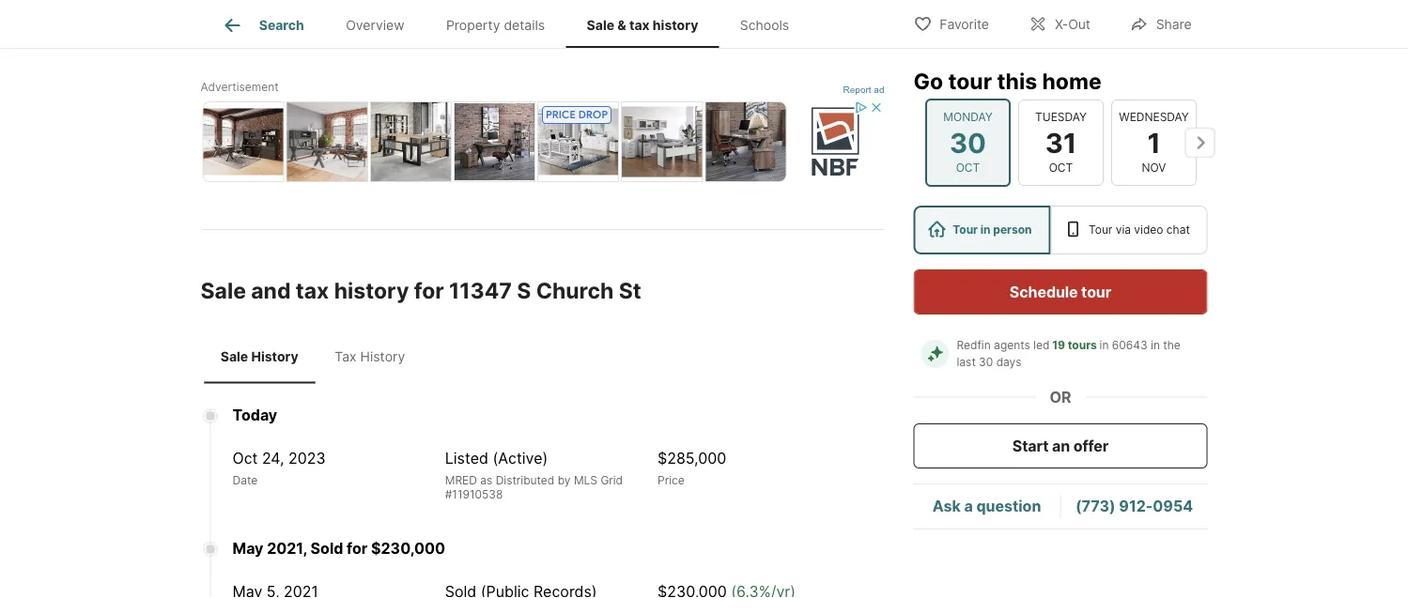 Task type: describe. For each thing, give the bounding box(es) containing it.
via
[[1116, 223, 1131, 237]]

schools
[[740, 17, 789, 33]]

tour for tour via video chat
[[1089, 223, 1113, 237]]

led
[[1034, 339, 1050, 352]]

distributed
[[496, 474, 555, 488]]

1 horizontal spatial in
[[1100, 339, 1109, 352]]

x-
[[1055, 16, 1068, 32]]

listed
[[445, 450, 489, 468]]

sale for sale & tax history
[[587, 17, 615, 33]]

ad
[[874, 84, 885, 95]]

days
[[997, 356, 1022, 369]]

history for and
[[334, 277, 409, 304]]

$285,000 price
[[658, 450, 726, 488]]

(active)
[[493, 450, 548, 468]]

listed (active) mred as distributed by mls grid #11910538
[[445, 450, 623, 502]]

an
[[1052, 437, 1070, 455]]

person
[[993, 223, 1032, 237]]

oct 24, 2023 date
[[233, 450, 326, 488]]

question
[[977, 497, 1041, 516]]

grid
[[601, 474, 623, 488]]

property details tab
[[425, 3, 566, 48]]

a
[[964, 497, 973, 516]]

tour for schedule
[[1082, 283, 1112, 301]]

ad region
[[201, 100, 885, 184]]

schools tab
[[719, 3, 810, 48]]

ask a question link
[[933, 497, 1041, 516]]

overview tab
[[325, 3, 425, 48]]

monday
[[943, 110, 992, 124]]

1
[[1147, 126, 1160, 159]]

tour for tour in person
[[953, 223, 978, 237]]

sale for sale and tax history for 11347 s church st
[[201, 277, 246, 304]]

sold
[[311, 540, 343, 558]]

list box containing tour in person
[[914, 206, 1208, 255]]

go
[[914, 68, 943, 94]]

may 2021, sold for $230,000
[[233, 540, 445, 558]]

favorite button
[[898, 4, 1005, 43]]

monday 30 oct
[[943, 110, 992, 175]]

mred
[[445, 474, 477, 488]]

offer
[[1074, 437, 1109, 455]]

video
[[1134, 223, 1164, 237]]

schedule tour button
[[914, 270, 1208, 315]]

st
[[619, 277, 641, 304]]

favorite
[[940, 16, 989, 32]]

wednesday
[[1119, 110, 1189, 124]]

30 inside the monday 30 oct
[[949, 126, 986, 159]]

nov
[[1142, 161, 1166, 175]]

start an offer
[[1013, 437, 1109, 455]]

0 vertical spatial for
[[414, 277, 444, 304]]

schedule tour
[[1010, 283, 1112, 301]]

search link
[[221, 14, 304, 37]]

and
[[251, 277, 291, 304]]

next image
[[1185, 128, 1215, 158]]

0954
[[1153, 497, 1193, 516]]

history for &
[[653, 17, 698, 33]]

history for sale history
[[251, 349, 299, 365]]

sale history
[[221, 349, 299, 365]]

church
[[536, 277, 614, 304]]

(773) 912-0954 link
[[1076, 497, 1193, 516]]

report
[[843, 84, 872, 95]]

details
[[504, 17, 545, 33]]

11347
[[449, 277, 512, 304]]

report ad button
[[843, 84, 885, 99]]

x-out button
[[1013, 4, 1107, 43]]

sale and tax history for 11347 s church st
[[201, 277, 641, 304]]

may
[[233, 540, 264, 558]]

out
[[1068, 16, 1091, 32]]

tab list containing sale history
[[201, 330, 429, 384]]

search
[[259, 17, 304, 33]]

sale & tax history
[[587, 17, 698, 33]]

or
[[1050, 388, 1072, 406]]

start
[[1013, 437, 1049, 455]]

advertisement
[[201, 80, 279, 94]]

60643
[[1112, 339, 1148, 352]]

(773)
[[1076, 497, 1116, 516]]

tax for and
[[296, 277, 329, 304]]

by
[[558, 474, 571, 488]]

2023
[[289, 450, 326, 468]]

31
[[1045, 126, 1076, 159]]

this
[[997, 68, 1037, 94]]

tour in person
[[953, 223, 1032, 237]]

agents
[[994, 339, 1030, 352]]

tour via video chat
[[1089, 223, 1190, 237]]



Task type: vqa. For each thing, say whether or not it's contained in the screenshot.
"Mortgage"
no



Task type: locate. For each thing, give the bounding box(es) containing it.
30 right last
[[979, 356, 993, 369]]

0 vertical spatial tab list
[[201, 0, 825, 48]]

tour left via
[[1089, 223, 1113, 237]]

1 vertical spatial tab list
[[201, 330, 429, 384]]

1 horizontal spatial tour
[[1089, 223, 1113, 237]]

0 vertical spatial tour
[[948, 68, 992, 94]]

0 vertical spatial 30
[[949, 126, 986, 159]]

in inside in the last 30 days
[[1151, 339, 1160, 352]]

tax
[[630, 17, 650, 33], [296, 277, 329, 304]]

30 inside in the last 30 days
[[979, 356, 993, 369]]

0 horizontal spatial history
[[334, 277, 409, 304]]

0 horizontal spatial for
[[347, 540, 368, 558]]

0 horizontal spatial in
[[981, 223, 991, 237]]

1 vertical spatial sale
[[201, 277, 246, 304]]

tour via video chat option
[[1051, 206, 1208, 255]]

in right tours
[[1100, 339, 1109, 352]]

oct inside tuesday 31 oct
[[1049, 161, 1073, 175]]

oct inside oct 24, 2023 date
[[233, 450, 258, 468]]

schedule
[[1010, 283, 1078, 301]]

$285,000
[[658, 450, 726, 468]]

property
[[446, 17, 500, 33]]

tax right 'and'
[[296, 277, 329, 304]]

in inside option
[[981, 223, 991, 237]]

0 horizontal spatial tour
[[953, 223, 978, 237]]

1 horizontal spatial history
[[653, 17, 698, 33]]

19
[[1052, 339, 1065, 352]]

0 horizontal spatial oct
[[233, 450, 258, 468]]

chat
[[1167, 223, 1190, 237]]

tour inside button
[[1082, 283, 1112, 301]]

history up the tax history on the left of page
[[334, 277, 409, 304]]

1 vertical spatial tour
[[1082, 283, 1112, 301]]

1 tour from the left
[[953, 223, 978, 237]]

history right tax
[[360, 349, 405, 365]]

1 vertical spatial for
[[347, 540, 368, 558]]

in left person
[[981, 223, 991, 237]]

tab list containing search
[[201, 0, 825, 48]]

2021,
[[267, 540, 307, 558]]

as
[[480, 474, 493, 488]]

history right &
[[653, 17, 698, 33]]

oct up date
[[233, 450, 258, 468]]

date
[[233, 474, 258, 488]]

912-
[[1119, 497, 1153, 516]]

&
[[618, 17, 626, 33]]

tours
[[1068, 339, 1097, 352]]

30 down monday
[[949, 126, 986, 159]]

tour
[[948, 68, 992, 94], [1082, 283, 1112, 301]]

in left the
[[1151, 339, 1160, 352]]

1 vertical spatial tax
[[296, 277, 329, 304]]

sale left &
[[587, 17, 615, 33]]

sale & tax history tab
[[566, 3, 719, 48]]

tuesday 31 oct
[[1035, 110, 1087, 175]]

history up today
[[251, 349, 299, 365]]

tax history tab
[[315, 334, 425, 380]]

30
[[949, 126, 986, 159], [979, 356, 993, 369]]

share
[[1156, 16, 1192, 32]]

start an offer button
[[914, 424, 1208, 469]]

1 horizontal spatial history
[[360, 349, 405, 365]]

0 horizontal spatial tax
[[296, 277, 329, 304]]

1 tab list from the top
[[201, 0, 825, 48]]

0 vertical spatial tax
[[630, 17, 650, 33]]

property details
[[446, 17, 545, 33]]

1 horizontal spatial oct
[[956, 161, 980, 175]]

sale history tab
[[204, 334, 315, 380]]

the
[[1163, 339, 1181, 352]]

for left 11347 at the left of the page
[[414, 277, 444, 304]]

1 vertical spatial history
[[334, 277, 409, 304]]

1 history from the left
[[251, 349, 299, 365]]

tab list
[[201, 0, 825, 48], [201, 330, 429, 384]]

wednesday 1 nov
[[1119, 110, 1189, 175]]

(773) 912-0954
[[1076, 497, 1193, 516]]

s
[[517, 277, 531, 304]]

tax right &
[[630, 17, 650, 33]]

overview
[[346, 17, 405, 33]]

redfin agents led 19 tours in 60643
[[957, 339, 1148, 352]]

sale left 'and'
[[201, 277, 246, 304]]

2 tour from the left
[[1089, 223, 1113, 237]]

24,
[[262, 450, 284, 468]]

2 horizontal spatial in
[[1151, 339, 1160, 352]]

oct for 30
[[956, 161, 980, 175]]

0 vertical spatial history
[[653, 17, 698, 33]]

1 horizontal spatial tour
[[1082, 283, 1112, 301]]

home
[[1042, 68, 1102, 94]]

tour
[[953, 223, 978, 237], [1089, 223, 1113, 237]]

ask
[[933, 497, 961, 516]]

last
[[957, 356, 976, 369]]

today
[[233, 406, 277, 425]]

2 tab list from the top
[[201, 330, 429, 384]]

share button
[[1114, 4, 1208, 43]]

None button
[[925, 98, 1011, 187], [1018, 99, 1104, 186], [1111, 99, 1197, 186], [925, 98, 1011, 187], [1018, 99, 1104, 186], [1111, 99, 1197, 186]]

oct down 31
[[1049, 161, 1073, 175]]

price
[[658, 474, 685, 488]]

$230,000
[[371, 540, 445, 558]]

0 horizontal spatial history
[[251, 349, 299, 365]]

x-out
[[1055, 16, 1091, 32]]

history for tax history
[[360, 349, 405, 365]]

oct inside the monday 30 oct
[[956, 161, 980, 175]]

sale up today
[[221, 349, 248, 365]]

history
[[653, 17, 698, 33], [334, 277, 409, 304]]

mls
[[574, 474, 598, 488]]

in the last 30 days
[[957, 339, 1184, 369]]

list box
[[914, 206, 1208, 255]]

for right sold
[[347, 540, 368, 558]]

0 vertical spatial sale
[[587, 17, 615, 33]]

for
[[414, 277, 444, 304], [347, 540, 368, 558]]

2 vertical spatial sale
[[221, 349, 248, 365]]

ask a question
[[933, 497, 1041, 516]]

1 horizontal spatial for
[[414, 277, 444, 304]]

tour for go
[[948, 68, 992, 94]]

2 horizontal spatial oct
[[1049, 161, 1073, 175]]

in
[[981, 223, 991, 237], [1100, 339, 1109, 352], [1151, 339, 1160, 352]]

tour in person option
[[914, 206, 1051, 255]]

oct down monday
[[956, 161, 980, 175]]

tax history
[[335, 349, 405, 365]]

history inside tab
[[653, 17, 698, 33]]

tuesday
[[1035, 110, 1087, 124]]

1 horizontal spatial tax
[[630, 17, 650, 33]]

sale
[[587, 17, 615, 33], [201, 277, 246, 304], [221, 349, 248, 365]]

2 history from the left
[[360, 349, 405, 365]]

tour left person
[[953, 223, 978, 237]]

#11910538
[[445, 488, 503, 502]]

sale for sale history
[[221, 349, 248, 365]]

redfin
[[957, 339, 991, 352]]

tax inside tab
[[630, 17, 650, 33]]

oct for 31
[[1049, 161, 1073, 175]]

tax for &
[[630, 17, 650, 33]]

0 horizontal spatial tour
[[948, 68, 992, 94]]

1 vertical spatial 30
[[979, 356, 993, 369]]

tour right schedule
[[1082, 283, 1112, 301]]

report ad
[[843, 84, 885, 95]]

go tour this home
[[914, 68, 1102, 94]]

tour up monday
[[948, 68, 992, 94]]

history
[[251, 349, 299, 365], [360, 349, 405, 365]]

tax
[[335, 349, 357, 365]]



